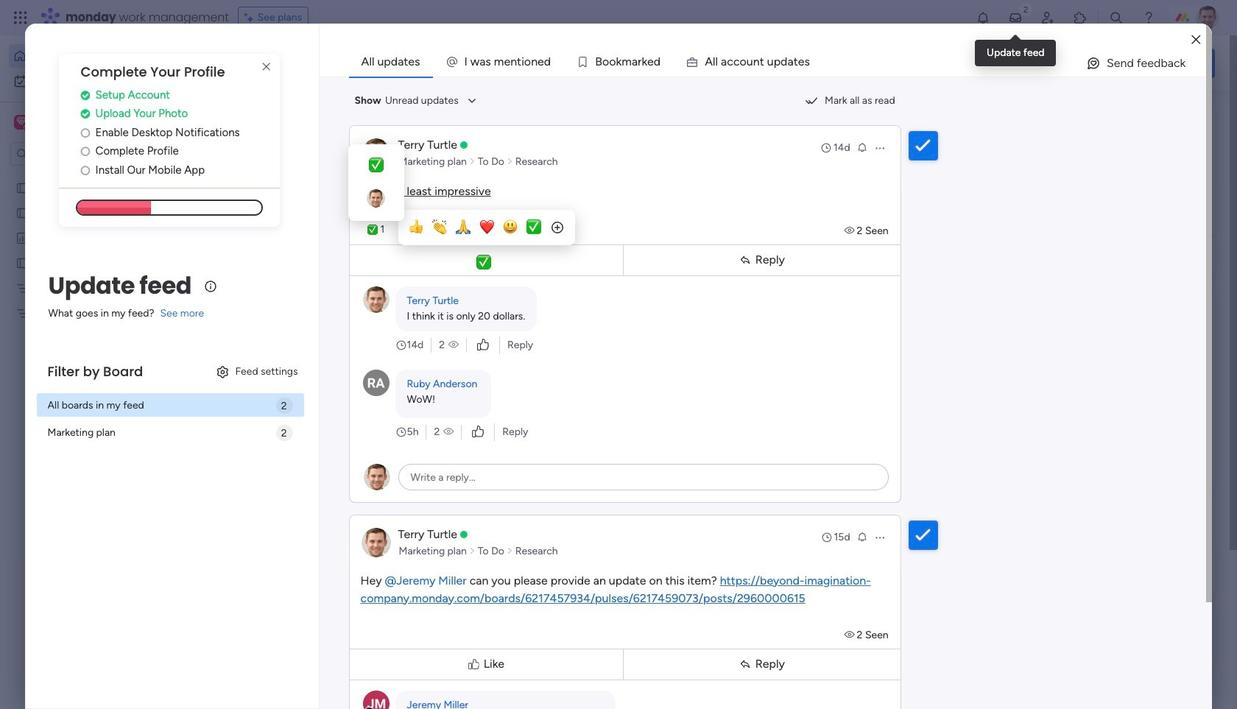 Task type: vqa. For each thing, say whether or not it's contained in the screenshot.
Close Recently visited image
yes



Task type: describe. For each thing, give the bounding box(es) containing it.
add to favorites image
[[678, 269, 693, 284]]

quick search results list box
[[228, 138, 959, 514]]

1 public board image from the top
[[15, 181, 29, 195]]

2 vertical spatial v2 seen image
[[845, 629, 857, 641]]

check circle image
[[81, 109, 90, 120]]

slider arrow image
[[469, 544, 476, 559]]

0 vertical spatial v2 seen image
[[845, 224, 857, 237]]

add to favorites image
[[437, 450, 452, 465]]

reminder image
[[857, 141, 868, 153]]

2 circle o image from the top
[[81, 146, 90, 157]]

workspace selection element
[[14, 113, 123, 133]]

v2 like image for v2 seen icon
[[477, 337, 489, 353]]

v2 user feedback image
[[1007, 55, 1018, 71]]

public dashboard image
[[15, 231, 29, 245]]

invite members image
[[1041, 10, 1056, 25]]

check circle image
[[81, 90, 90, 101]]

workspace image
[[14, 114, 29, 130]]

Search in workspace field
[[31, 146, 123, 162]]

workspace image
[[16, 114, 26, 130]]

contact sales element
[[995, 678, 1216, 710]]

1 circle o image from the top
[[81, 127, 90, 138]]

0 vertical spatial option
[[9, 44, 179, 68]]

public dashboard image
[[728, 269, 744, 285]]

notifications image
[[976, 10, 991, 25]]

monday marketplace image
[[1073, 10, 1088, 25]]

v2 seen image
[[449, 338, 459, 353]]

options image
[[874, 142, 886, 154]]



Task type: locate. For each thing, give the bounding box(es) containing it.
remove from favorites image
[[437, 269, 452, 284]]

2 public board image from the top
[[15, 206, 29, 220]]

component image
[[487, 292, 500, 305]]

circle o image down check circle icon
[[81, 127, 90, 138]]

0 horizontal spatial public board image
[[15, 256, 29, 270]]

public board image
[[15, 256, 29, 270], [487, 269, 503, 285]]

option up check circle icon
[[9, 69, 179, 93]]

public board image
[[15, 181, 29, 195], [15, 206, 29, 220]]

option up check circle image
[[9, 44, 179, 68]]

circle o image up circle o icon
[[81, 146, 90, 157]]

0 vertical spatial public board image
[[15, 181, 29, 195]]

close recently visited image
[[228, 120, 245, 138]]

circle o image
[[81, 127, 90, 138], [81, 146, 90, 157]]

0 vertical spatial v2 like image
[[477, 337, 489, 353]]

list box
[[0, 172, 188, 524]]

v2 like image for the middle v2 seen image
[[472, 424, 484, 440]]

give feedback image
[[1087, 56, 1101, 71]]

0 vertical spatial circle o image
[[81, 127, 90, 138]]

v2 like image
[[477, 337, 489, 353], [472, 424, 484, 440]]

help image
[[1142, 10, 1157, 25]]

tab list
[[349, 47, 1207, 77]]

option down search in workspace field on the top left of page
[[0, 174, 188, 177]]

tab
[[349, 47, 433, 77]]

getting started element
[[995, 537, 1216, 596]]

v2 bolt switch image
[[1121, 55, 1130, 71]]

terry turtle image
[[1196, 6, 1220, 29]]

see plans image
[[244, 10, 258, 26]]

update feed image
[[1009, 10, 1023, 25]]

circle o image
[[81, 165, 90, 176]]

1 horizontal spatial public board image
[[487, 269, 503, 285]]

1 vertical spatial option
[[9, 69, 179, 93]]

public board image down public dashboard image
[[15, 256, 29, 270]]

dapulse x slim image
[[1194, 107, 1211, 125]]

slider arrow image
[[469, 154, 476, 169], [507, 154, 513, 169], [507, 544, 513, 559]]

dapulse x slim image
[[258, 58, 275, 76]]

option
[[9, 44, 179, 68], [9, 69, 179, 93], [0, 174, 188, 177]]

1 vertical spatial v2 like image
[[472, 424, 484, 440]]

search everything image
[[1110, 10, 1124, 25]]

1 vertical spatial public board image
[[15, 206, 29, 220]]

2 element
[[376, 555, 394, 572]]

2 image
[[1020, 1, 1033, 17]]

select product image
[[13, 10, 28, 25]]

v2 seen image
[[845, 224, 857, 237], [444, 425, 454, 439], [845, 629, 857, 641]]

1 vertical spatial v2 seen image
[[444, 425, 454, 439]]

help center element
[[995, 608, 1216, 667]]

2 vertical spatial option
[[0, 174, 188, 177]]

close image
[[1192, 34, 1201, 45]]

public board image up component icon
[[487, 269, 503, 285]]

1 vertical spatial circle o image
[[81, 146, 90, 157]]



